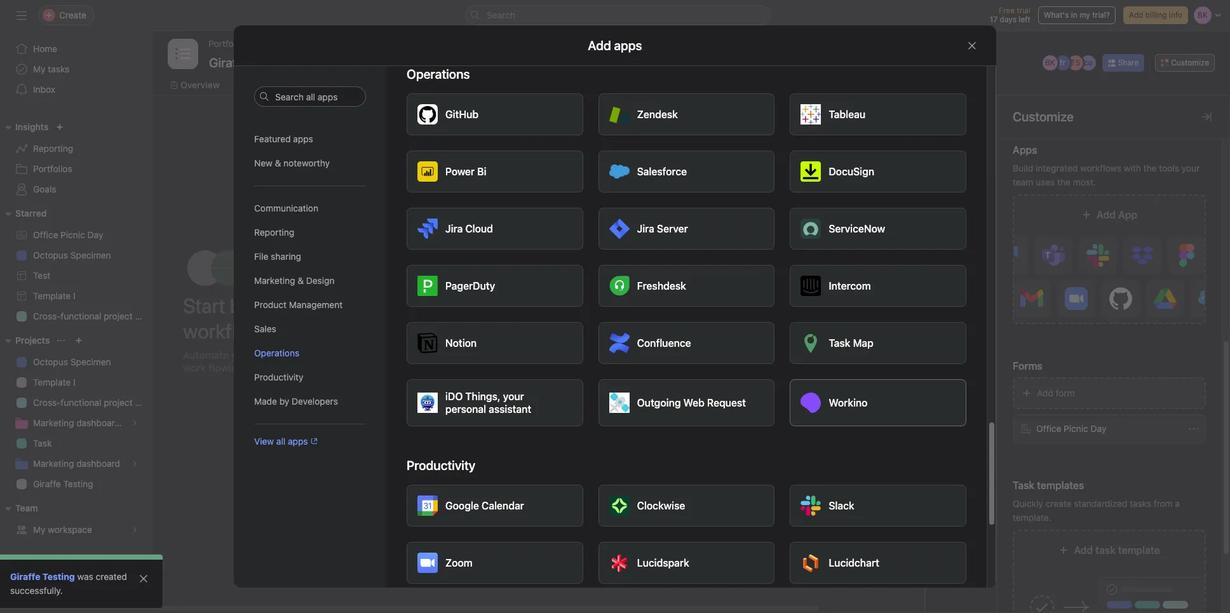 Task type: describe. For each thing, give the bounding box(es) containing it.
2 template i link from the top
[[8, 372, 145, 393]]

octopus for first octopus specimen link from the bottom of the page
[[33, 357, 68, 367]]

customize button
[[1156, 54, 1215, 72]]

octopus for 1st octopus specimen link
[[33, 250, 68, 261]]

2 horizontal spatial office picnic day
[[1037, 423, 1107, 434]]

1 vertical spatial testing
[[43, 571, 75, 582]]

task map button
[[790, 322, 967, 364]]

outgoing web request
[[637, 397, 746, 409]]

add for add task template
[[1074, 545, 1093, 556]]

github image
[[418, 104, 438, 125]]

tasks inside how are tasks being added to this project?
[[526, 262, 556, 277]]

new
[[254, 158, 272, 168]]

1 horizontal spatial office picnic day button
[[1013, 414, 1206, 444]]

workino
[[829, 397, 868, 409]]

view all apps
[[254, 436, 308, 447]]

close details image
[[1202, 112, 1212, 122]]

add for add billing info
[[1129, 10, 1144, 20]]

build
[[1013, 163, 1033, 173]]

starred
[[15, 208, 47, 219]]

octopus specimen inside starred element
[[33, 250, 111, 261]]

giraffe testing inside projects element
[[33, 479, 93, 489]]

my tasks link
[[8, 59, 145, 79]]

template
[[1118, 545, 1160, 556]]

search list box
[[465, 5, 770, 25]]

set assignee
[[745, 384, 798, 394]]

your down design
[[304, 293, 342, 317]]

tableau
[[829, 109, 866, 120]]

notion button
[[407, 322, 583, 364]]

product
[[254, 299, 287, 310]]

templates
[[944, 415, 979, 425]]

google calendar button
[[407, 485, 583, 527]]

create
[[1046, 498, 1072, 509]]

giraffe inside projects element
[[33, 479, 61, 489]]

1 vertical spatial giraffe
[[10, 571, 40, 582]]

picnic inside starred element
[[60, 229, 85, 240]]

lucidchart image
[[801, 553, 821, 573]]

1 vertical spatial the
[[1058, 177, 1071, 187]]

plan inside starred element
[[135, 311, 152, 322]]

octopus specimen inside projects element
[[33, 357, 111, 367]]

pagerduty image
[[418, 276, 438, 296]]

productivity inside button
[[254, 372, 303, 383]]

what's
[[1044, 10, 1069, 20]]

reporting inside insights element
[[33, 143, 73, 154]]

0 horizontal spatial portfolios link
[[8, 159, 145, 179]]

set
[[745, 384, 759, 394]]

created
[[96, 571, 127, 582]]

17
[[990, 15, 998, 24]]

cross-functional project plan inside starred element
[[33, 311, 152, 322]]

rules
[[952, 217, 971, 226]]

lucidspark image
[[609, 553, 630, 573]]

task map
[[829, 337, 874, 349]]

1 vertical spatial giraffe testing
[[10, 571, 75, 582]]

1 octopus specimen link from the top
[[8, 245, 145, 266]]

hide sidebar image
[[17, 10, 27, 20]]

invite
[[36, 591, 59, 602]]

file
[[254, 251, 268, 262]]

0 vertical spatial apps
[[1013, 144, 1037, 156]]

tableau image
[[801, 104, 821, 125]]

reporting inside 'button'
[[254, 227, 294, 238]]

invite button
[[12, 585, 67, 608]]

1 horizontal spatial portfolios link
[[208, 37, 248, 51]]

design
[[306, 275, 335, 286]]

projects button
[[0, 333, 50, 348]]

jira cloud
[[445, 223, 493, 235]]

workino image
[[801, 393, 821, 413]]

search
[[487, 10, 515, 20]]

task map image
[[801, 333, 821, 353]]

zendesk
[[637, 109, 678, 120]]

add billing info button
[[1124, 6, 1188, 24]]

automatically?
[[753, 355, 807, 364]]

apps inside view all apps link
[[288, 436, 308, 447]]

work flowing.
[[183, 362, 246, 373]]

manually
[[488, 316, 525, 327]]

task templates
[[944, 404, 979, 425]]

list link
[[235, 78, 260, 92]]

zendesk image
[[609, 104, 630, 125]]

marketing dashboard link
[[8, 454, 145, 474]]

next
[[632, 473, 651, 484]]

freshdesk
[[637, 280, 686, 292]]

in inside what's in my trial? button
[[1071, 10, 1078, 20]]

cross-functional project plan inside projects element
[[33, 397, 152, 408]]

workspace
[[48, 524, 92, 535]]

with
[[1124, 163, 1141, 173]]

ts
[[1071, 58, 1081, 67]]

communication
[[254, 203, 318, 214]]

was created successfully.
[[10, 571, 127, 596]]

start building your workflow in two minutes automate your team's process and keep work flowing.
[[183, 293, 393, 373]]

my
[[1080, 10, 1090, 20]]

global element
[[0, 31, 153, 107]]

your inside ido things, your personal assistant
[[503, 391, 524, 402]]

timeline link
[[326, 78, 372, 92]]

sharing
[[271, 251, 301, 262]]

web request
[[684, 397, 746, 409]]

insights button
[[0, 119, 49, 135]]

should
[[867, 343, 892, 353]]

intercom button
[[790, 265, 967, 307]]

1
[[950, 341, 954, 351]]

billing
[[1146, 10, 1167, 20]]

this
[[800, 343, 814, 353]]

clockwise image
[[609, 496, 630, 516]]

to inside how are tasks being added to this project?
[[634, 262, 645, 277]]

4 fields
[[948, 154, 975, 164]]

functional for 2nd cross-functional project plan link from the bottom
[[61, 311, 101, 322]]

task for task
[[33, 438, 52, 449]]

marketing for marketing dashboards
[[33, 418, 74, 428]]

collaborators
[[764, 423, 818, 434]]

1 horizontal spatial productivity
[[407, 458, 476, 473]]

pagerduty button
[[407, 265, 583, 307]]

office picnic day inside starred element
[[33, 229, 103, 240]]

1 horizontal spatial operations
[[407, 67, 470, 81]]

marketing dashboard
[[33, 458, 120, 469]]

personal assistant
[[445, 404, 531, 415]]

1 horizontal spatial portfolios
[[208, 38, 248, 49]]

made by developers
[[254, 396, 338, 407]]

made
[[254, 396, 277, 407]]

confluence image
[[609, 333, 630, 353]]

section
[[761, 284, 796, 296]]

insights element
[[0, 116, 153, 202]]

cross- for 2nd cross-functional project plan link from the top
[[33, 397, 61, 408]]

a
[[1175, 498, 1180, 509]]

cross- for 2nd cross-functional project plan link from the bottom
[[33, 311, 61, 322]]

free trial 17 days left
[[990, 6, 1031, 24]]

0 vertical spatial giraffe testing link
[[8, 474, 145, 494]]

management
[[289, 299, 343, 310]]

add billing info
[[1129, 10, 1183, 20]]

test link
[[8, 266, 145, 286]]

intercom image
[[801, 276, 821, 296]]

outgoing
[[637, 397, 681, 409]]

list image
[[175, 46, 191, 62]]

& for design
[[298, 275, 304, 286]]

product management
[[254, 299, 343, 310]]

add task template button
[[1008, 530, 1211, 613]]

1 template i link from the top
[[8, 286, 145, 306]]

2 cross-functional project plan link from the top
[[8, 393, 152, 413]]

added
[[594, 262, 631, 277]]

jira server button
[[598, 208, 775, 250]]

1 vertical spatial giraffe testing link
[[10, 571, 75, 582]]

my for my workspace
[[33, 524, 45, 535]]

successfully.
[[10, 585, 63, 596]]

tasks inside quickly create standardized tasks from a template.
[[1130, 498, 1152, 509]]

0 horizontal spatial customize
[[1013, 109, 1074, 124]]

untitled section button
[[721, 279, 918, 302]]

zoom image
[[418, 553, 438, 573]]

form for 1 form
[[956, 341, 973, 351]]

template i inside projects element
[[33, 377, 75, 388]]

happen
[[724, 355, 751, 364]]

slack image
[[801, 496, 821, 516]]

1 cross-functional project plan link from the top
[[8, 306, 152, 327]]

operations inside button
[[254, 348, 299, 358]]

untitled section
[[721, 284, 796, 296]]

tasks down section at the top of the page
[[785, 310, 804, 320]]



Task type: vqa. For each thing, say whether or not it's contained in the screenshot.
'Productivity' to the bottom
yes



Task type: locate. For each thing, give the bounding box(es) containing it.
1 vertical spatial &
[[298, 275, 304, 286]]

featured
[[254, 133, 291, 144]]

when
[[724, 343, 745, 353]]

my for my tasks
[[33, 64, 45, 74]]

notion image
[[418, 333, 438, 353]]

template.
[[1013, 512, 1052, 523]]

template inside starred element
[[33, 290, 71, 301]]

0 vertical spatial template
[[33, 290, 71, 301]]

reporting up file sharing
[[254, 227, 294, 238]]

clockwise
[[637, 500, 685, 512]]

template i up the marketing dashboards link
[[33, 377, 75, 388]]

1 vertical spatial day
[[540, 379, 556, 390]]

co
[[1084, 58, 1093, 67]]

marketing for marketing & design
[[254, 275, 295, 286]]

giraffe
[[33, 479, 61, 489], [10, 571, 40, 582]]

customize inside customize dropdown button
[[1171, 58, 1209, 67]]

tasks
[[48, 64, 70, 74], [526, 262, 556, 277], [785, 310, 804, 320], [747, 343, 767, 353], [1130, 498, 1152, 509]]

1 vertical spatial to
[[791, 343, 798, 353]]

0 vertical spatial apps
[[293, 133, 313, 144]]

task inside "task templates"
[[953, 404, 970, 413]]

0 horizontal spatial productivity
[[254, 372, 303, 383]]

2 project from the top
[[104, 397, 133, 408]]

0 vertical spatial day
[[87, 229, 103, 240]]

add for add collaborators
[[745, 423, 762, 434]]

0 horizontal spatial in
[[267, 319, 282, 343]]

2 vertical spatial day
[[1091, 423, 1107, 434]]

add for add form
[[1037, 388, 1054, 398]]

customize up 'integrated' on the top of page
[[1013, 109, 1074, 124]]

specimen inside starred element
[[70, 250, 111, 261]]

add form button
[[1013, 377, 1206, 409]]

1 plan from the top
[[135, 311, 152, 322]]

close image
[[139, 574, 149, 584]]

picnic up test link
[[60, 229, 85, 240]]

cross-functional project plan up dashboards
[[33, 397, 152, 408]]

functional
[[61, 311, 101, 322], [61, 397, 101, 408]]

specimen up dashboards
[[70, 357, 111, 367]]

outgoing web request image
[[609, 393, 630, 413]]

forms up add form
[[1013, 360, 1043, 372]]

0 vertical spatial template i
[[33, 290, 75, 301]]

1 template i from the top
[[33, 290, 75, 301]]

in inside start building your workflow in two minutes automate your team's process and keep work flowing.
[[267, 319, 282, 343]]

apps up noteworthy on the left top of the page
[[293, 133, 313, 144]]

2 horizontal spatial office
[[1037, 423, 1062, 434]]

0 vertical spatial portfolios link
[[208, 37, 248, 51]]

projects
[[15, 335, 50, 346]]

task down the marketing dashboards link
[[33, 438, 52, 449]]

2 vertical spatial office picnic day
[[1037, 423, 1107, 434]]

cross-functional project plan down test link
[[33, 311, 152, 322]]

0 vertical spatial project
[[104, 311, 133, 322]]

testing up the invite at the left of page
[[43, 571, 75, 582]]

productivity down team's
[[254, 372, 303, 383]]

0 vertical spatial picnic
[[60, 229, 85, 240]]

0 horizontal spatial form
[[956, 341, 973, 351]]

add for add app
[[1097, 209, 1116, 221]]

search button
[[465, 5, 770, 25]]

move
[[769, 343, 788, 353]]

giraffe testing down marketing dashboard link
[[33, 479, 93, 489]]

test
[[33, 270, 50, 281]]

giraffe up successfully.
[[10, 571, 40, 582]]

forms for office picnic day
[[462, 354, 485, 363]]

portfolios up the list "link"
[[208, 38, 248, 49]]

i inside projects element
[[73, 377, 75, 388]]

1 template from the top
[[33, 290, 71, 301]]

in left my at the top
[[1071, 10, 1078, 20]]

and
[[330, 349, 347, 361]]

Search all apps text field
[[254, 86, 366, 107]]

2 my from the top
[[33, 524, 45, 535]]

1 project from the top
[[104, 311, 133, 322]]

functional inside projects element
[[61, 397, 101, 408]]

giraffe up team at the left bottom of the page
[[33, 479, 61, 489]]

docusign image
[[801, 161, 821, 182]]

jira server
[[637, 223, 688, 235]]

overview
[[180, 79, 220, 90]]

0 horizontal spatial apps
[[952, 279, 971, 289]]

office picnic day up ido things, your personal assistant
[[486, 379, 556, 390]]

task for task templates
[[953, 404, 970, 413]]

tools
[[1159, 163, 1179, 173]]

add app button
[[1008, 194, 1211, 324]]

template i link down test
[[8, 286, 145, 306]]

template i link
[[8, 286, 145, 306], [8, 372, 145, 393]]

0 vertical spatial testing
[[63, 479, 93, 489]]

marketing inside marketing & design button
[[254, 275, 295, 286]]

2 template from the top
[[33, 377, 71, 388]]

& right the new
[[275, 158, 281, 168]]

goals link
[[8, 179, 145, 200]]

my workspace link
[[8, 520, 145, 540]]

tasks left the move
[[747, 343, 767, 353]]

section,
[[816, 343, 845, 353]]

0 vertical spatial to
[[634, 262, 645, 277]]

0 horizontal spatial forms
[[462, 354, 485, 363]]

1 horizontal spatial day
[[540, 379, 556, 390]]

1 horizontal spatial task
[[953, 404, 970, 413]]

i up marketing dashboards
[[73, 377, 75, 388]]

template down test
[[33, 290, 71, 301]]

uses
[[1036, 177, 1055, 187]]

0 horizontal spatial office picnic day
[[33, 229, 103, 240]]

1 vertical spatial apps
[[952, 279, 971, 289]]

0 vertical spatial operations
[[407, 67, 470, 81]]

specimen for first octopus specimen link from the bottom of the page
[[70, 357, 111, 367]]

2 i from the top
[[73, 377, 75, 388]]

1 vertical spatial cross-functional project plan
[[33, 397, 152, 408]]

1 horizontal spatial in
[[1071, 10, 1078, 20]]

2 plan from the top
[[135, 397, 152, 408]]

insights
[[15, 121, 49, 132]]

jira cloud image
[[418, 219, 438, 239]]

1 vertical spatial office picnic day button
[[1013, 414, 1206, 444]]

template i
[[33, 290, 75, 301], [33, 377, 75, 388]]

0 vertical spatial office picnic day button
[[462, 370, 659, 399]]

ido things, your personal assistant image
[[418, 393, 438, 413]]

apps down rules
[[952, 279, 971, 289]]

0 horizontal spatial office
[[33, 229, 58, 240]]

marketing inside the marketing dashboards link
[[33, 418, 74, 428]]

1 vertical spatial cross-functional project plan link
[[8, 393, 152, 413]]

2 horizontal spatial picnic
[[1064, 423, 1089, 434]]

1 vertical spatial operations
[[254, 348, 299, 358]]

marketing up task link
[[33, 418, 74, 428]]

1 vertical spatial cross-
[[33, 397, 61, 408]]

office for office picnic day link
[[33, 229, 58, 240]]

office for right office picnic day button
[[1037, 423, 1062, 434]]

build integrated workflows with the tools your team uses the most.
[[1013, 163, 1200, 187]]

project down test link
[[104, 311, 133, 322]]

specimen
[[70, 250, 111, 261], [70, 357, 111, 367]]

1 vertical spatial office
[[486, 379, 511, 390]]

your inside build integrated workflows with the tools your team uses the most.
[[1182, 163, 1200, 173]]

communication button
[[254, 196, 366, 221]]

0 vertical spatial functional
[[61, 311, 101, 322]]

team button
[[0, 501, 38, 516]]

functional up marketing dashboards
[[61, 397, 101, 408]]

trial
[[1017, 6, 1031, 15]]

add app
[[1097, 209, 1138, 221]]

trial?
[[1093, 10, 1110, 20]]

your up personal assistant
[[503, 391, 524, 402]]

1 cross-functional project plan from the top
[[33, 311, 152, 322]]

to left this
[[791, 343, 798, 353]]

0 vertical spatial cross-functional project plan
[[33, 311, 152, 322]]

1 horizontal spatial customize
[[1171, 58, 1209, 67]]

reporting down "insights"
[[33, 143, 73, 154]]

1 horizontal spatial to
[[791, 343, 798, 353]]

specimen for 1st octopus specimen link
[[70, 250, 111, 261]]

0 horizontal spatial portfolios
[[33, 163, 72, 174]]

pagerduty
[[445, 280, 495, 292]]

0 horizontal spatial task
[[33, 438, 52, 449]]

1 horizontal spatial forms
[[1013, 360, 1043, 372]]

in
[[1071, 10, 1078, 20], [267, 319, 282, 343]]

project inside starred element
[[104, 311, 133, 322]]

forms for add form
[[1013, 360, 1043, 372]]

my down team at the left bottom of the page
[[33, 524, 45, 535]]

i inside starred element
[[73, 290, 75, 301]]

marketing for marketing dashboard
[[33, 458, 74, 469]]

template inside projects element
[[33, 377, 71, 388]]

1 horizontal spatial the
[[1144, 163, 1157, 173]]

goals
[[33, 184, 56, 194]]

marketing down file sharing
[[254, 275, 295, 286]]

0 vertical spatial &
[[275, 158, 281, 168]]

projects element
[[0, 329, 153, 497]]

apps up build
[[1013, 144, 1037, 156]]

1 vertical spatial apps
[[288, 436, 308, 447]]

google calendar image
[[418, 496, 438, 516]]

0 vertical spatial reporting
[[33, 143, 73, 154]]

1 horizontal spatial &
[[298, 275, 304, 286]]

1 vertical spatial template
[[33, 377, 71, 388]]

1 vertical spatial template i
[[33, 377, 75, 388]]

1 vertical spatial my
[[33, 524, 45, 535]]

portfolios up the goals
[[33, 163, 72, 174]]

portfolios link up the list "link"
[[208, 37, 248, 51]]

0 vertical spatial customize
[[1171, 58, 1209, 67]]

template i link up marketing dashboards
[[8, 372, 145, 393]]

testing down marketing dashboard link
[[63, 479, 93, 489]]

giraffe testing link down marketing dashboard
[[8, 474, 145, 494]]

my inside global element
[[33, 64, 45, 74]]

1 functional from the top
[[61, 311, 101, 322]]

2 functional from the top
[[61, 397, 101, 408]]

office down add form
[[1037, 423, 1062, 434]]

0 horizontal spatial reporting
[[33, 143, 73, 154]]

servicenow image
[[801, 219, 821, 239]]

fields
[[955, 154, 975, 164]]

tasks inside when tasks move to this section, what should happen automatically?
[[747, 343, 767, 353]]

2 octopus specimen link from the top
[[8, 352, 145, 372]]

tasks left from
[[1130, 498, 1152, 509]]

board link
[[276, 78, 311, 92]]

office picnic day down add form
[[1037, 423, 1107, 434]]

portfolios inside portfolios link
[[33, 163, 72, 174]]

apps inside 'featured apps' button
[[293, 133, 313, 144]]

featured apps button
[[254, 127, 366, 151]]

freshdesk image
[[609, 276, 630, 296]]

the right with
[[1144, 163, 1157, 173]]

1 vertical spatial portfolios
[[33, 163, 72, 174]]

cross-functional project plan link down test link
[[8, 306, 152, 327]]

1 horizontal spatial reporting
[[254, 227, 294, 238]]

team's
[[255, 349, 287, 361]]

task inside projects element
[[33, 438, 52, 449]]

specimen down office picnic day link
[[70, 250, 111, 261]]

marketing down task link
[[33, 458, 74, 469]]

0 vertical spatial i
[[73, 290, 75, 301]]

jira server image
[[609, 219, 630, 239]]

0 vertical spatial cross-functional project plan link
[[8, 306, 152, 327]]

office picnic day up test link
[[33, 229, 103, 240]]

productivity up google calendar icon
[[407, 458, 476, 473]]

functional inside starred element
[[61, 311, 101, 322]]

1 vertical spatial marketing
[[33, 418, 74, 428]]

1 vertical spatial office picnic day
[[486, 379, 556, 390]]

1 horizontal spatial form
[[1056, 388, 1075, 398]]

giraffe testing up successfully.
[[10, 571, 75, 582]]

ido things, your personal assistant button
[[407, 379, 583, 426]]

assignee
[[762, 384, 798, 394]]

cross-functional project plan link up marketing dashboards
[[8, 393, 152, 413]]

dashboards
[[76, 418, 125, 428]]

2 specimen from the top
[[70, 357, 111, 367]]

power bi
[[445, 166, 486, 177]]

1 i from the top
[[73, 290, 75, 301]]

clockwise button
[[598, 485, 775, 527]]

to right freshdesk image
[[634, 262, 645, 277]]

0 vertical spatial the
[[1144, 163, 1157, 173]]

1 my from the top
[[33, 64, 45, 74]]

starred element
[[0, 202, 153, 329]]

form for add form
[[1056, 388, 1075, 398]]

add
[[1129, 10, 1144, 20], [1097, 209, 1116, 221], [1037, 388, 1054, 398], [745, 423, 762, 434], [1074, 545, 1093, 556]]

1 vertical spatial project
[[104, 397, 133, 408]]

add collaborators button
[[721, 413, 918, 445]]

to inside when tasks move to this section, what should happen automatically?
[[791, 343, 798, 353]]

octopus inside projects element
[[33, 357, 68, 367]]

close this dialog image
[[967, 40, 977, 51]]

your right tools
[[1182, 163, 1200, 173]]

3
[[737, 310, 741, 320]]

1 octopus specimen from the top
[[33, 250, 111, 261]]

0 vertical spatial in
[[1071, 10, 1078, 20]]

0 horizontal spatial operations
[[254, 348, 299, 358]]

customize down info
[[1171, 58, 1209, 67]]

0 vertical spatial portfolios
[[208, 38, 248, 49]]

octopus inside starred element
[[33, 250, 68, 261]]

picnic
[[60, 229, 85, 240], [513, 379, 538, 390], [1064, 423, 1089, 434]]

office inside starred element
[[33, 229, 58, 240]]

marketing inside marketing dashboard link
[[33, 458, 74, 469]]

1 vertical spatial octopus specimen
[[33, 357, 111, 367]]

1 vertical spatial octopus specimen link
[[8, 352, 145, 372]]

lucidchart
[[829, 557, 879, 569]]

marketing dashboards
[[33, 418, 125, 428]]

productivity button
[[254, 365, 366, 390]]

the down 'integrated' on the top of page
[[1058, 177, 1071, 187]]

0 horizontal spatial day
[[87, 229, 103, 240]]

new & noteworthy
[[254, 158, 330, 168]]

zoom
[[445, 557, 473, 569]]

form inside button
[[1056, 388, 1075, 398]]

1 horizontal spatial picnic
[[513, 379, 538, 390]]

tableau button
[[790, 93, 967, 135]]

plan inside projects element
[[135, 397, 152, 408]]

octopus specimen down office picnic day link
[[33, 250, 111, 261]]

incomplete
[[743, 310, 783, 320]]

power bi image
[[418, 161, 438, 182]]

2 cross- from the top
[[33, 397, 61, 408]]

1 vertical spatial portfolios link
[[8, 159, 145, 179]]

lucidspark button
[[598, 542, 775, 584]]

my inside teams element
[[33, 524, 45, 535]]

board
[[286, 79, 311, 90]]

functional down test link
[[61, 311, 101, 322]]

0 vertical spatial octopus specimen
[[33, 250, 111, 261]]

add form
[[1037, 388, 1075, 398]]

1 horizontal spatial office
[[486, 379, 511, 390]]

1 vertical spatial picnic
[[513, 379, 538, 390]]

picnic down add form
[[1064, 423, 1089, 434]]

0 vertical spatial octopus
[[33, 250, 68, 261]]

salesforce
[[637, 166, 687, 177]]

office down starred
[[33, 229, 58, 240]]

was
[[77, 571, 93, 582]]

cross-functional project plan link
[[8, 306, 152, 327], [8, 393, 152, 413]]

salesforce image
[[609, 161, 630, 182]]

template i down test
[[33, 290, 75, 301]]

teams element
[[0, 497, 153, 543]]

template down projects
[[33, 377, 71, 388]]

1 vertical spatial plan
[[135, 397, 152, 408]]

my up inbox
[[33, 64, 45, 74]]

& left design
[[298, 275, 304, 286]]

project up dashboards
[[104, 397, 133, 408]]

tasks down home
[[48, 64, 70, 74]]

all
[[276, 436, 286, 447]]

ido
[[445, 391, 463, 402]]

0 horizontal spatial office picnic day button
[[462, 370, 659, 399]]

jira cloud button
[[407, 208, 583, 250]]

task up 'templates'
[[953, 404, 970, 413]]

days
[[1000, 15, 1017, 24]]

2 octopus from the top
[[33, 357, 68, 367]]

1 octopus from the top
[[33, 250, 68, 261]]

tasks up the this project? in the left top of the page
[[526, 262, 556, 277]]

0 vertical spatial template i link
[[8, 286, 145, 306]]

template i inside starred element
[[33, 290, 75, 301]]

tasks inside my tasks link
[[48, 64, 70, 74]]

apps right all
[[288, 436, 308, 447]]

2 template i from the top
[[33, 377, 75, 388]]

0 vertical spatial giraffe testing
[[33, 479, 93, 489]]

& for noteworthy
[[275, 158, 281, 168]]

functional for 2nd cross-functional project plan link from the top
[[61, 397, 101, 408]]

None text field
[[206, 51, 296, 74]]

0 vertical spatial office picnic day
[[33, 229, 103, 240]]

picnic up ido things, your personal assistant
[[513, 379, 538, 390]]

forms down notion
[[462, 354, 485, 363]]

4
[[948, 154, 953, 164]]

the
[[1144, 163, 1157, 173], [1058, 177, 1071, 187]]

testing inside projects element
[[63, 479, 93, 489]]

1 vertical spatial customize
[[1013, 109, 1074, 124]]

plan
[[135, 311, 152, 322], [135, 397, 152, 408]]

1 vertical spatial i
[[73, 377, 75, 388]]

octopus specimen link down projects
[[8, 352, 145, 372]]

ido things, your personal assistant
[[445, 391, 531, 415]]

giraffe testing link up successfully.
[[10, 571, 75, 582]]

cross- up the marketing dashboards link
[[33, 397, 61, 408]]

1 horizontal spatial office picnic day
[[486, 379, 556, 390]]

your left team's
[[231, 349, 252, 361]]

2 vertical spatial picnic
[[1064, 423, 1089, 434]]

office for the top office picnic day button
[[486, 379, 511, 390]]

2 octopus specimen from the top
[[33, 357, 111, 367]]

template
[[33, 290, 71, 301], [33, 377, 71, 388]]

octopus up test
[[33, 250, 68, 261]]

set assignee button
[[721, 373, 918, 405]]

day inside office picnic day link
[[87, 229, 103, 240]]

octopus specimen link up test
[[8, 245, 145, 266]]

0 vertical spatial specimen
[[70, 250, 111, 261]]

freshdesk button
[[598, 265, 775, 307]]

octopus specimen down projects
[[33, 357, 111, 367]]

cross- inside starred element
[[33, 311, 61, 322]]

cross- up projects
[[33, 311, 61, 322]]

docusign
[[829, 166, 875, 177]]

1 specimen from the top
[[70, 250, 111, 261]]

2 vertical spatial office
[[1037, 423, 1062, 434]]

1 vertical spatial reporting
[[254, 227, 294, 238]]

cross-
[[33, 311, 61, 322], [33, 397, 61, 408]]

portfolios link
[[208, 37, 248, 51], [8, 159, 145, 179]]

0 vertical spatial giraffe
[[33, 479, 61, 489]]

3 incomplete tasks
[[737, 310, 804, 320]]

0 horizontal spatial the
[[1058, 177, 1071, 187]]

operations down sales on the bottom left of page
[[254, 348, 299, 358]]

operations up github image
[[407, 67, 470, 81]]

home
[[33, 43, 57, 54]]

portfolios link up the goals
[[8, 159, 145, 179]]

1 cross- from the top
[[33, 311, 61, 322]]

cross- inside projects element
[[33, 397, 61, 408]]

0 vertical spatial form
[[956, 341, 973, 351]]

in up team's
[[267, 319, 282, 343]]

1 vertical spatial octopus
[[33, 357, 68, 367]]

i down test link
[[73, 290, 75, 301]]

add to starred image
[[320, 57, 330, 67]]

office up things, at the left bottom
[[486, 379, 511, 390]]

reporting
[[33, 143, 73, 154], [254, 227, 294, 238]]

octopus down projects
[[33, 357, 68, 367]]

2 cross-functional project plan from the top
[[33, 397, 152, 408]]

specimen inside projects element
[[70, 357, 111, 367]]



